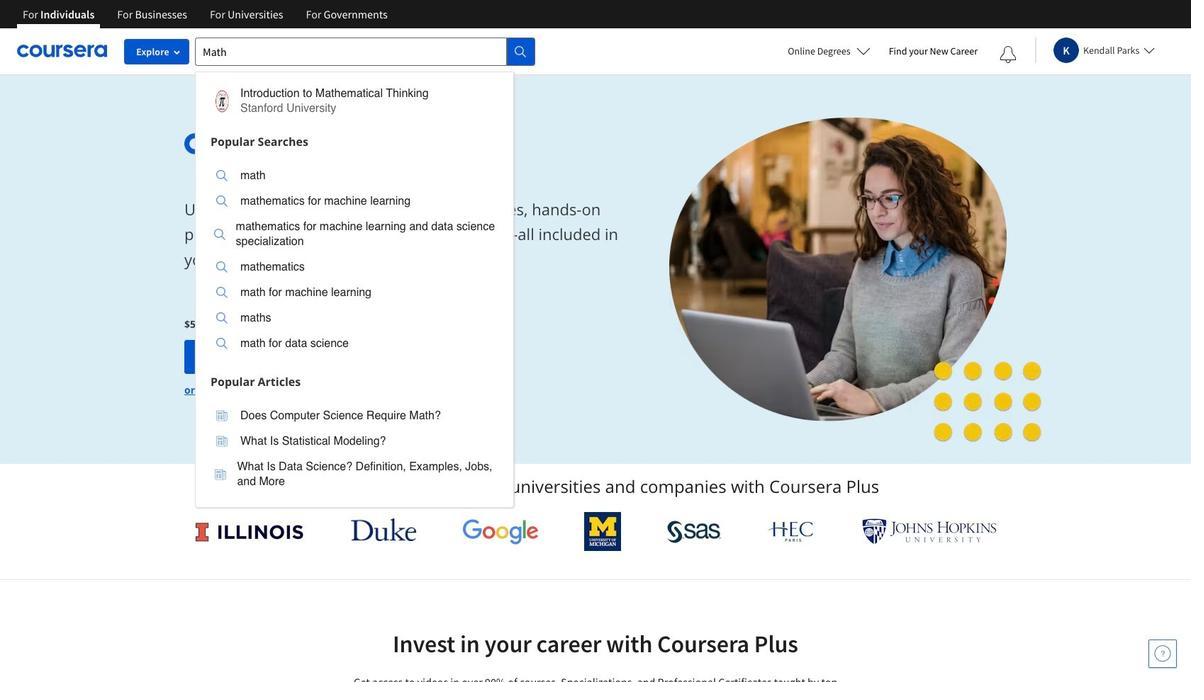 Task type: vqa. For each thing, say whether or not it's contained in the screenshot.
When
no



Task type: describe. For each thing, give the bounding box(es) containing it.
duke university image
[[351, 519, 416, 542]]

university of michigan image
[[584, 513, 621, 552]]

johns hopkins university image
[[862, 519, 997, 545]]

sas image
[[667, 521, 721, 543]]

1 list box from the top
[[196, 154, 513, 369]]

university of illinois at urbana-champaign image
[[194, 521, 305, 543]]

2 list box from the top
[[196, 395, 513, 507]]

What do you want to learn? text field
[[195, 37, 507, 66]]

coursera plus image
[[184, 133, 400, 154]]



Task type: locate. For each thing, give the bounding box(es) containing it.
0 vertical spatial list box
[[196, 154, 513, 369]]

list box
[[196, 154, 513, 369], [196, 395, 513, 507]]

1 vertical spatial list box
[[196, 395, 513, 507]]

autocomplete results list box
[[195, 71, 514, 508]]

suggestion image image
[[211, 90, 233, 112], [216, 170, 228, 182], [216, 196, 228, 207], [214, 229, 225, 240], [216, 262, 228, 273], [216, 287, 228, 299], [216, 313, 228, 324], [216, 338, 228, 350], [216, 411, 228, 422], [216, 436, 228, 447], [215, 469, 226, 480]]

coursera image
[[17, 40, 107, 63]]

banner navigation
[[11, 0, 399, 28]]

hec paris image
[[767, 518, 816, 547]]

google image
[[462, 519, 539, 545]]

help center image
[[1154, 646, 1171, 663]]

None search field
[[195, 37, 535, 508]]



